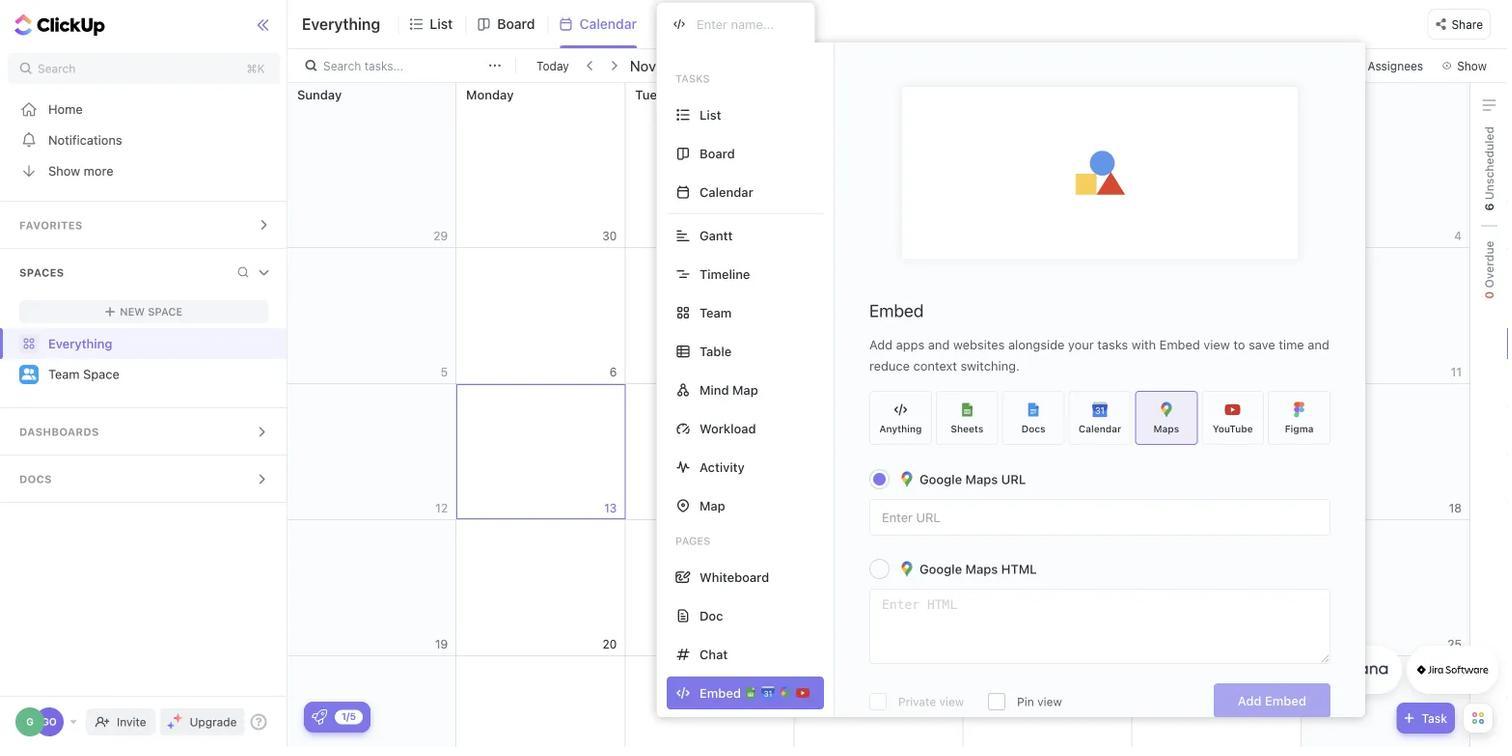 Task type: locate. For each thing, give the bounding box(es) containing it.
home link
[[0, 94, 288, 125]]

⌘k
[[247, 62, 265, 75]]

0 vertical spatial google
[[920, 472, 963, 487]]

embed down csv
[[1266, 694, 1307, 708]]

everything up search tasks...
[[302, 15, 381, 33]]

maps left url
[[966, 472, 998, 487]]

0 horizontal spatial embed
[[870, 300, 924, 321]]

1 vertical spatial calendar
[[700, 185, 754, 199]]

0 vertical spatial everything
[[302, 15, 381, 33]]

board up today button
[[497, 16, 535, 32]]

sunday
[[297, 87, 342, 101]]

16
[[1112, 501, 1124, 515]]

0 vertical spatial board
[[497, 16, 535, 32]]

maps left youtube
[[1154, 423, 1180, 434]]

google up 15 at the bottom of page
[[920, 472, 963, 487]]

excel & csv
[[1237, 665, 1300, 677]]

1 vertical spatial google
[[920, 562, 963, 576]]

team space link
[[48, 359, 271, 390]]

calendar down add apps and websites alongside your tasks with embed view to save time and reduce context switching. at the top right
[[1079, 423, 1122, 434]]

embed
[[870, 300, 924, 321], [1160, 337, 1201, 352], [1266, 694, 1307, 708]]

calendar left "view" dropdown button in the left of the page
[[580, 16, 637, 32]]

docs down dashboards
[[19, 473, 52, 486]]

0 horizontal spatial view
[[940, 695, 964, 709]]

1 horizontal spatial board
[[700, 146, 735, 161]]

unscheduled
[[1483, 126, 1497, 203]]

docs up url
[[1022, 423, 1046, 434]]

friday
[[1143, 87, 1180, 101]]

add for add embed
[[1238, 694, 1262, 708]]

view right pin
[[1038, 695, 1063, 709]]

activity
[[700, 460, 745, 474]]

pin
[[1018, 695, 1035, 709]]

maps left html
[[966, 562, 998, 576]]

1 horizontal spatial embed
[[1160, 337, 1201, 352]]

search inside sidebar navigation
[[38, 62, 76, 75]]

0 horizontal spatial add
[[870, 337, 893, 352]]

1 vertical spatial maps
[[966, 472, 998, 487]]

3 row from the top
[[288, 384, 1471, 520]]

0 horizontal spatial search
[[38, 62, 76, 75]]

2 horizontal spatial embed
[[1266, 694, 1307, 708]]

board link
[[497, 0, 543, 48]]

onboarding checklist button element
[[312, 709, 327, 725]]

docs
[[1022, 423, 1046, 434], [19, 473, 52, 486]]

1 vertical spatial embed
[[1160, 337, 1201, 352]]

2 vertical spatial embed
[[1266, 694, 1307, 708]]

show more
[[48, 164, 113, 178]]

notifications
[[48, 133, 122, 147]]

board
[[497, 16, 535, 32], [700, 146, 735, 161]]

chat
[[700, 647, 728, 662]]

to
[[1234, 337, 1246, 352]]

search
[[323, 59, 361, 72], [38, 62, 76, 75]]

monday
[[466, 87, 514, 101]]

everything
[[302, 15, 381, 33], [48, 336, 112, 351]]

1 horizontal spatial add
[[1238, 694, 1262, 708]]

1 horizontal spatial search
[[323, 59, 361, 72]]

0 vertical spatial map
[[733, 383, 759, 397]]

user group image
[[22, 368, 36, 380]]

row
[[288, 83, 1471, 248], [288, 248, 1471, 384], [288, 384, 1471, 520], [288, 520, 1471, 656], [288, 656, 1471, 747]]

1 vertical spatial space
[[83, 367, 120, 381]]

and
[[928, 337, 950, 352], [1308, 337, 1330, 352]]

1 horizontal spatial and
[[1308, 337, 1330, 352]]

1 horizontal spatial space
[[148, 306, 183, 318]]

sheets
[[951, 423, 984, 434]]

me button
[[1297, 54, 1343, 77]]

view right private
[[940, 695, 964, 709]]

today
[[537, 59, 569, 72]]

team up table
[[700, 306, 732, 320]]

0 horizontal spatial docs
[[19, 473, 52, 486]]

space
[[148, 306, 183, 318], [83, 367, 120, 381]]

show
[[48, 164, 80, 178]]

4 row from the top
[[288, 520, 1471, 656]]

2 google from the top
[[920, 562, 963, 576]]

0 horizontal spatial team
[[48, 367, 80, 381]]

space right the new
[[148, 306, 183, 318]]

0 vertical spatial docs
[[1022, 423, 1046, 434]]

1 horizontal spatial docs
[[1022, 423, 1046, 434]]

&
[[1267, 665, 1275, 677]]

embed inside add apps and websites alongside your tasks with embed view to save time and reduce context switching.
[[1160, 337, 1201, 352]]

1 vertical spatial add
[[1238, 694, 1262, 708]]

list down tasks
[[700, 108, 722, 122]]

0 horizontal spatial and
[[928, 337, 950, 352]]

1 vertical spatial map
[[700, 499, 726, 513]]

favorites
[[19, 219, 83, 232]]

0 horizontal spatial everything
[[48, 336, 112, 351]]

embed up apps
[[870, 300, 924, 321]]

19
[[435, 638, 448, 651]]

13
[[604, 501, 617, 515]]

1 vertical spatial team
[[48, 367, 80, 381]]

1 and from the left
[[928, 337, 950, 352]]

0 horizontal spatial calendar
[[580, 16, 637, 32]]

add
[[870, 337, 893, 352], [1238, 694, 1262, 708]]

apps
[[896, 337, 925, 352]]

0 vertical spatial list
[[430, 16, 453, 32]]

search up "sunday" on the top
[[323, 59, 361, 72]]

view left to
[[1204, 337, 1231, 352]]

20
[[603, 638, 617, 651]]

add apps and websites alongside your tasks with embed view to save time and reduce context switching.
[[870, 337, 1330, 373]]

html
[[1002, 562, 1037, 576]]

maps for html
[[966, 562, 998, 576]]

1 horizontal spatial team
[[700, 306, 732, 320]]

2 vertical spatial maps
[[966, 562, 998, 576]]

mind map
[[700, 383, 759, 397]]

0 vertical spatial space
[[148, 306, 183, 318]]

add inside button
[[1238, 694, 1262, 708]]

team space
[[48, 367, 120, 381]]

Enter URL text field
[[871, 500, 1330, 535]]

embed right with
[[1160, 337, 1201, 352]]

team inside team space link
[[48, 367, 80, 381]]

board down tasks
[[700, 146, 735, 161]]

maps
[[1154, 423, 1180, 434], [966, 472, 998, 487], [966, 562, 998, 576]]

everything inside everything link
[[48, 336, 112, 351]]

0 vertical spatial add
[[870, 337, 893, 352]]

map down activity
[[700, 499, 726, 513]]

map right mind
[[733, 383, 759, 397]]

reduce
[[870, 359, 910, 373]]

add up reduce
[[870, 337, 893, 352]]

2 vertical spatial calendar
[[1079, 423, 1122, 434]]

0 vertical spatial calendar
[[580, 16, 637, 32]]

add inside add apps and websites alongside your tasks with embed view to save time and reduce context switching.
[[870, 337, 893, 352]]

0 vertical spatial embed
[[870, 300, 924, 321]]

2 horizontal spatial calendar
[[1079, 423, 1122, 434]]

0 horizontal spatial board
[[497, 16, 535, 32]]

0 horizontal spatial list
[[430, 16, 453, 32]]

tuesday
[[635, 87, 686, 101]]

calendar
[[580, 16, 637, 32], [700, 185, 754, 199], [1079, 423, 1122, 434]]

add embed button
[[1214, 683, 1331, 718]]

space down everything link
[[83, 367, 120, 381]]

2 horizontal spatial view
[[1204, 337, 1231, 352]]

1 horizontal spatial list
[[700, 108, 722, 122]]

search for search tasks...
[[323, 59, 361, 72]]

and up context
[[928, 337, 950, 352]]

row containing 13
[[288, 384, 1471, 520]]

0 vertical spatial team
[[700, 306, 732, 320]]

more
[[84, 164, 113, 178]]

grid
[[287, 83, 1471, 747]]

overdue
[[1483, 241, 1497, 291]]

18
[[1450, 501, 1462, 515]]

2 row from the top
[[288, 248, 1471, 384]]

and right time
[[1308, 337, 1330, 352]]

everything up the team space
[[48, 336, 112, 351]]

search up home
[[38, 62, 76, 75]]

with
[[1132, 337, 1157, 352]]

1 vertical spatial list
[[700, 108, 722, 122]]

1 google from the top
[[920, 472, 963, 487]]

1 vertical spatial board
[[700, 146, 735, 161]]

1 vertical spatial docs
[[19, 473, 52, 486]]

map
[[733, 383, 759, 397], [700, 499, 726, 513]]

0 horizontal spatial map
[[700, 499, 726, 513]]

assignees button
[[1343, 54, 1433, 77]]

google for google maps url
[[920, 472, 963, 487]]

list up search tasks... text box
[[430, 16, 453, 32]]

0 horizontal spatial space
[[83, 367, 120, 381]]

add down excel
[[1238, 694, 1262, 708]]

1 horizontal spatial view
[[1038, 695, 1063, 709]]

1 vertical spatial everything
[[48, 336, 112, 351]]

upgrade link
[[160, 709, 245, 736]]

google down 15 at the bottom of page
[[920, 562, 963, 576]]

private view
[[899, 695, 964, 709]]

table
[[700, 344, 732, 359]]

favorites button
[[0, 202, 288, 248]]

list
[[430, 16, 453, 32], [700, 108, 722, 122]]

add embed
[[1238, 694, 1307, 708]]

tasks
[[676, 72, 710, 85]]

tasks
[[1098, 337, 1129, 352]]

team right the user group image
[[48, 367, 80, 381]]

2 and from the left
[[1308, 337, 1330, 352]]

websites
[[954, 337, 1005, 352]]

calendar up gantt
[[700, 185, 754, 199]]

Enter HTML text field
[[871, 590, 1330, 663]]

view for pin view
[[1038, 695, 1063, 709]]



Task type: vqa. For each thing, say whether or not it's contained in the screenshot.
Dashboards link
no



Task type: describe. For each thing, give the bounding box(es) containing it.
figma
[[1285, 423, 1314, 434]]

csv
[[1278, 665, 1300, 677]]

docs inside sidebar navigation
[[19, 473, 52, 486]]

assignees
[[1368, 59, 1424, 72]]

1 horizontal spatial map
[[733, 383, 759, 397]]

view inside add apps and websites alongside your tasks with embed view to save time and reduce context switching.
[[1204, 337, 1231, 352]]

maps for url
[[966, 472, 998, 487]]

Search tasks... text field
[[323, 52, 484, 79]]

view
[[689, 16, 719, 32]]

embed inside button
[[1266, 694, 1307, 708]]

workload
[[700, 421, 756, 436]]

doc
[[700, 609, 724, 623]]

1 horizontal spatial everything
[[302, 15, 381, 33]]

google for google maps html
[[920, 562, 963, 576]]

space for new space
[[148, 306, 183, 318]]

alongside
[[1009, 337, 1065, 352]]

google maps url
[[920, 472, 1026, 487]]

5 row from the top
[[288, 656, 1471, 747]]

1/5
[[342, 711, 356, 722]]

notifications link
[[0, 125, 288, 155]]

url
[[1002, 472, 1026, 487]]

15
[[943, 501, 955, 515]]

timeline
[[700, 267, 750, 281]]

your
[[1069, 337, 1094, 352]]

youtube
[[1213, 423, 1254, 434]]

pages
[[676, 535, 711, 547]]

tasks...
[[365, 59, 404, 72]]

gantt
[[700, 228, 733, 243]]

wednesday
[[804, 87, 874, 101]]

new space
[[120, 306, 183, 318]]

1 horizontal spatial calendar
[[700, 185, 754, 199]]

share
[[1452, 18, 1484, 31]]

new
[[120, 306, 145, 318]]

thursday
[[974, 87, 1030, 101]]

list inside "link"
[[430, 16, 453, 32]]

whiteboard
[[700, 570, 770, 584]]

add for add apps and websites alongside your tasks with embed view to save time and reduce context switching.
[[870, 337, 893, 352]]

private
[[899, 695, 937, 709]]

6
[[1483, 203, 1497, 211]]

mind
[[700, 383, 729, 397]]

Enter name... field
[[695, 16, 799, 32]]

invite
[[117, 715, 146, 729]]

team for team
[[700, 306, 732, 320]]

google maps html
[[920, 562, 1037, 576]]

home
[[48, 102, 83, 116]]

context
[[914, 359, 958, 373]]

dashboards
[[19, 426, 99, 438]]

search for search
[[38, 62, 76, 75]]

upgrade
[[190, 715, 237, 729]]

excel & csv link
[[1214, 646, 1306, 694]]

1 row from the top
[[288, 83, 1471, 248]]

17
[[1281, 501, 1293, 515]]

pin view
[[1018, 695, 1063, 709]]

sidebar navigation
[[0, 0, 288, 747]]

team for team space
[[48, 367, 80, 381]]

share button
[[1428, 9, 1491, 40]]

list link
[[430, 0, 461, 48]]

0 vertical spatial maps
[[1154, 423, 1180, 434]]

grid containing sunday
[[287, 83, 1471, 747]]

row containing 19
[[288, 520, 1471, 656]]

save
[[1249, 337, 1276, 352]]

calendar link
[[580, 0, 645, 48]]

onboarding checklist button image
[[312, 709, 327, 725]]

switching.
[[961, 359, 1020, 373]]

time
[[1279, 337, 1305, 352]]

0
[[1483, 291, 1497, 299]]

task
[[1422, 711, 1448, 725]]

space for team space
[[83, 367, 120, 381]]

view button
[[656, 12, 725, 36]]

25
[[1448, 638, 1462, 651]]

saturday
[[1312, 87, 1365, 101]]

today button
[[533, 56, 573, 75]]

anything
[[880, 423, 922, 434]]

search tasks...
[[323, 59, 404, 72]]

everything link
[[0, 328, 288, 359]]

excel
[[1237, 665, 1264, 677]]

me
[[1319, 59, 1335, 72]]

view for private view
[[940, 695, 964, 709]]



